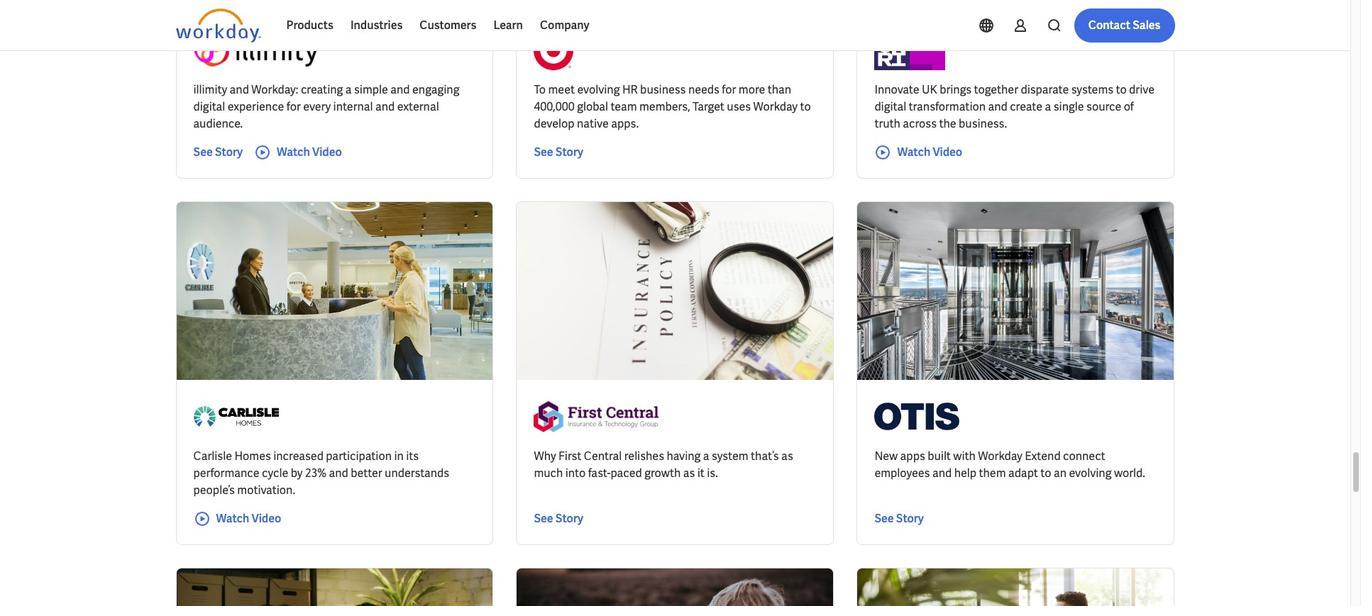 Task type: locate. For each thing, give the bounding box(es) containing it.
23%
[[305, 466, 327, 481]]

sales
[[1133, 18, 1161, 33]]

watch video link down across
[[875, 144, 963, 161]]

digital inside illimity and workday: creating a simple and engaging digital experience for every internal and external audience.
[[193, 99, 225, 114]]

learn button
[[485, 9, 532, 43]]

workday down than in the top of the page
[[754, 99, 798, 114]]

a inside innovate uk brings together disparate systems to drive digital transformation and create a single source of truth across the business.
[[1045, 99, 1052, 114]]

0 vertical spatial as
[[782, 449, 793, 464]]

needs
[[689, 82, 720, 97]]

digital for innovate
[[875, 99, 907, 114]]

2 horizontal spatial a
[[1045, 99, 1052, 114]]

illimity and workday: creating a simple and engaging digital experience for every internal and external audience.
[[193, 82, 460, 131]]

business
[[640, 82, 686, 97]]

internal
[[333, 99, 373, 114]]

to inside innovate uk brings together disparate systems to drive digital transformation and create a single source of truth across the business.
[[1116, 82, 1127, 97]]

see down develop
[[534, 145, 553, 160]]

products button
[[278, 9, 342, 43]]

story down employees
[[896, 512, 924, 527]]

a up it
[[703, 449, 710, 464]]

story for to meet evolving hr business needs for more than 400,000 global team members, target uses workday to develop native apps.
[[556, 145, 583, 160]]

for
[[722, 82, 736, 97], [287, 99, 301, 114]]

video down the
[[933, 145, 963, 160]]

watch video link
[[254, 144, 342, 161], [875, 144, 963, 161], [193, 511, 281, 528]]

2 horizontal spatial video
[[933, 145, 963, 160]]

video
[[312, 145, 342, 160], [933, 145, 963, 160], [252, 512, 281, 527]]

1 horizontal spatial digital
[[875, 99, 907, 114]]

see story link down employees
[[875, 511, 924, 528]]

and inside carlisle homes increased participation in its performance cycle by 23% and better understands people's motivation.
[[329, 466, 348, 481]]

see story link
[[193, 144, 243, 161], [534, 144, 583, 161], [534, 511, 583, 528], [875, 511, 924, 528]]

watch for innovate uk brings together disparate systems to drive digital transformation and create a single source of truth across the business.
[[898, 145, 931, 160]]

see down employees
[[875, 512, 894, 527]]

for left every
[[287, 99, 301, 114]]

story down into
[[556, 512, 583, 527]]

watch down people's at the left bottom of page
[[216, 512, 249, 527]]

see story link down much
[[534, 511, 583, 528]]

every
[[303, 99, 331, 114]]

see story down much
[[534, 512, 583, 527]]

into
[[566, 466, 586, 481]]

video for innovate uk brings together disparate systems to drive digital transformation and create a single source of truth across the business.
[[933, 145, 963, 160]]

a
[[346, 82, 352, 97], [1045, 99, 1052, 114], [703, 449, 710, 464]]

see for new apps built with workday extend connect employees and help them adapt to an evolving world.
[[875, 512, 894, 527]]

business outcome
[[351, 16, 436, 28]]

watch down every
[[277, 145, 310, 160]]

see story for to meet evolving hr business needs for more than 400,000 global team members, target uses workday to develop native apps.
[[534, 145, 583, 160]]

1 digital from the left
[[193, 99, 225, 114]]

evolving
[[577, 82, 620, 97], [1069, 466, 1112, 481]]

target corporation image
[[534, 30, 574, 70]]

story down develop
[[556, 145, 583, 160]]

see story link for new apps built with workday extend connect employees and help them adapt to an evolving world.
[[875, 511, 924, 528]]

digital down illimity
[[193, 99, 225, 114]]

1 horizontal spatial as
[[782, 449, 793, 464]]

video down the motivation.
[[252, 512, 281, 527]]

for up uses
[[722, 82, 736, 97]]

new apps built with workday extend connect employees and help them adapt to an evolving world.
[[875, 449, 1146, 481]]

learn
[[494, 18, 523, 33]]

0 horizontal spatial as
[[683, 466, 695, 481]]

see story down employees
[[875, 512, 924, 527]]

2 horizontal spatial watch
[[898, 145, 931, 160]]

new
[[875, 449, 898, 464]]

homes
[[235, 449, 271, 464]]

0 vertical spatial a
[[346, 82, 352, 97]]

1 horizontal spatial watch
[[277, 145, 310, 160]]

and inside new apps built with workday extend connect employees and help them adapt to an evolving world.
[[933, 466, 952, 481]]

business outcome button
[[340, 8, 464, 36]]

industries
[[351, 18, 403, 33]]

customers button
[[411, 9, 485, 43]]

as left it
[[683, 466, 695, 481]]

2 vertical spatial to
[[1041, 466, 1052, 481]]

to
[[1116, 82, 1127, 97], [800, 99, 811, 114], [1041, 466, 1052, 481]]

workday
[[754, 99, 798, 114], [978, 449, 1023, 464]]

understands
[[385, 466, 449, 481]]

0 vertical spatial workday
[[754, 99, 798, 114]]

400,000
[[534, 99, 575, 114]]

0 horizontal spatial video
[[252, 512, 281, 527]]

1 horizontal spatial workday
[[978, 449, 1023, 464]]

digital
[[193, 99, 225, 114], [875, 99, 907, 114]]

business
[[351, 16, 392, 28]]

1 horizontal spatial a
[[703, 449, 710, 464]]

0 horizontal spatial evolving
[[577, 82, 620, 97]]

digital up truth
[[875, 99, 907, 114]]

watch
[[277, 145, 310, 160], [898, 145, 931, 160], [216, 512, 249, 527]]

them
[[979, 466, 1006, 481]]

workday up them
[[978, 449, 1023, 464]]

1 vertical spatial as
[[683, 466, 695, 481]]

drive
[[1130, 82, 1155, 97]]

source
[[1087, 99, 1122, 114]]

company
[[540, 18, 590, 33]]

as
[[782, 449, 793, 464], [683, 466, 695, 481]]

2 vertical spatial a
[[703, 449, 710, 464]]

see down much
[[534, 512, 553, 527]]

topic
[[187, 16, 211, 28]]

1 vertical spatial a
[[1045, 99, 1052, 114]]

performance
[[193, 466, 260, 481]]

an
[[1054, 466, 1067, 481]]

and right 23%
[[329, 466, 348, 481]]

industry button
[[251, 8, 328, 36]]

watch video for carlisle homes increased participation in its performance cycle by 23% and better understands people's motivation.
[[216, 512, 281, 527]]

see story
[[193, 145, 243, 160], [534, 145, 583, 160], [534, 512, 583, 527], [875, 512, 924, 527]]

contact
[[1089, 18, 1131, 33]]

1 horizontal spatial to
[[1041, 466, 1052, 481]]

and
[[230, 82, 249, 97], [391, 82, 410, 97], [376, 99, 395, 114], [988, 99, 1008, 114], [329, 466, 348, 481], [933, 466, 952, 481]]

industry
[[262, 16, 300, 28]]

target
[[693, 99, 725, 114]]

see story link down develop
[[534, 144, 583, 161]]

as right that's
[[782, 449, 793, 464]]

evolving inside new apps built with workday extend connect employees and help them adapt to an evolving world.
[[1069, 466, 1112, 481]]

watch video down the motivation.
[[216, 512, 281, 527]]

0 horizontal spatial a
[[346, 82, 352, 97]]

simple
[[354, 82, 388, 97]]

first
[[559, 449, 582, 464]]

video down illimity and workday: creating a simple and engaging digital experience for every internal and external audience.
[[312, 145, 342, 160]]

growth
[[645, 466, 681, 481]]

a inside "why first central relishes having a system that's as much into fast-paced growth as it is."
[[703, 449, 710, 464]]

digital inside innovate uk brings together disparate systems to drive digital transformation and create a single source of truth across the business.
[[875, 99, 907, 114]]

watch video link down people's at the left bottom of page
[[193, 511, 281, 528]]

experience
[[228, 99, 284, 114]]

1 horizontal spatial evolving
[[1069, 466, 1112, 481]]

1 vertical spatial to
[[800, 99, 811, 114]]

1 horizontal spatial for
[[722, 82, 736, 97]]

0 vertical spatial to
[[1116, 82, 1127, 97]]

video for carlisle homes increased participation in its performance cycle by 23% and better understands people's motivation.
[[252, 512, 281, 527]]

a inside illimity and workday: creating a simple and engaging digital experience for every internal and external audience.
[[346, 82, 352, 97]]

0 horizontal spatial to
[[800, 99, 811, 114]]

and down together
[[988, 99, 1008, 114]]

having
[[667, 449, 701, 464]]

evolving down connect
[[1069, 466, 1112, 481]]

a down disparate at the right
[[1045, 99, 1052, 114]]

0 vertical spatial for
[[722, 82, 736, 97]]

watch video link down every
[[254, 144, 342, 161]]

1 vertical spatial evolving
[[1069, 466, 1112, 481]]

otis elevator company image
[[875, 397, 960, 437]]

2 horizontal spatial to
[[1116, 82, 1127, 97]]

a up "internal"
[[346, 82, 352, 97]]

0 horizontal spatial workday
[[754, 99, 798, 114]]

why first central relishes having a system that's as much into fast-paced growth as it is.
[[534, 449, 793, 481]]

to up of
[[1116, 82, 1127, 97]]

system
[[712, 449, 749, 464]]

0 horizontal spatial digital
[[193, 99, 225, 114]]

members,
[[640, 99, 690, 114]]

1 vertical spatial for
[[287, 99, 301, 114]]

watch video
[[277, 145, 342, 160], [898, 145, 963, 160], [216, 512, 281, 527]]

its
[[406, 449, 419, 464]]

0 horizontal spatial for
[[287, 99, 301, 114]]

evolving up global
[[577, 82, 620, 97]]

see
[[193, 145, 213, 160], [534, 145, 553, 160], [534, 512, 553, 527], [875, 512, 894, 527]]

see story link for to meet evolving hr business needs for more than 400,000 global team members, target uses workday to develop native apps.
[[534, 144, 583, 161]]

story
[[215, 145, 243, 160], [556, 145, 583, 160], [556, 512, 583, 527], [896, 512, 924, 527]]

0 vertical spatial evolving
[[577, 82, 620, 97]]

1 vertical spatial workday
[[978, 449, 1023, 464]]

and down built
[[933, 466, 952, 481]]

watch down across
[[898, 145, 931, 160]]

to left the an
[[1041, 466, 1052, 481]]

watch video link for innovate uk brings together disparate systems to drive digital transformation and create a single source of truth across the business.
[[875, 144, 963, 161]]

across
[[903, 116, 937, 131]]

0 horizontal spatial watch
[[216, 512, 249, 527]]

see story down develop
[[534, 145, 583, 160]]

innovate uk image
[[875, 30, 946, 70]]

and inside innovate uk brings together disparate systems to drive digital transformation and create a single source of truth across the business.
[[988, 99, 1008, 114]]

products
[[286, 18, 334, 33]]

watch video down across
[[898, 145, 963, 160]]

to right uses
[[800, 99, 811, 114]]

story for new apps built with workday extend connect employees and help them adapt to an evolving world.
[[896, 512, 924, 527]]

2 digital from the left
[[875, 99, 907, 114]]



Task type: describe. For each thing, give the bounding box(es) containing it.
and down simple
[[376, 99, 395, 114]]

workday inside new apps built with workday extend connect employees and help them adapt to an evolving world.
[[978, 449, 1023, 464]]

it
[[698, 466, 705, 481]]

and up experience
[[230, 82, 249, 97]]

contact sales
[[1089, 18, 1161, 33]]

more
[[739, 82, 765, 97]]

illimity
[[193, 82, 227, 97]]

more
[[487, 16, 511, 28]]

go to the homepage image
[[176, 9, 261, 43]]

audience.
[[193, 116, 243, 131]]

help
[[955, 466, 977, 481]]

fast-
[[588, 466, 611, 481]]

see down "audience."
[[193, 145, 213, 160]]

uses
[[727, 99, 751, 114]]

clear all
[[555, 16, 593, 28]]

all
[[581, 16, 593, 28]]

see story for new apps built with workday extend connect employees and help them adapt to an evolving world.
[[875, 512, 924, 527]]

single
[[1054, 99, 1084, 114]]

business.
[[959, 116, 1007, 131]]

native
[[577, 116, 609, 131]]

innovate
[[875, 82, 920, 97]]

industries button
[[342, 9, 411, 43]]

transformation
[[909, 99, 986, 114]]

illimity bank s.p.a. image
[[193, 30, 318, 70]]

story for why first central relishes having a system that's as much into fast-paced growth as it is.
[[556, 512, 583, 527]]

than
[[768, 82, 792, 97]]

carlisle
[[193, 449, 232, 464]]

world.
[[1114, 466, 1146, 481]]

develop
[[534, 116, 575, 131]]

better
[[351, 466, 382, 481]]

and up the external
[[391, 82, 410, 97]]

for inside to meet evolving hr business needs for more than 400,000 global team members, target uses workday to develop native apps.
[[722, 82, 736, 97]]

is.
[[707, 466, 718, 481]]

people's
[[193, 483, 235, 498]]

watch video down every
[[277, 145, 342, 160]]

see for to meet evolving hr business needs for more than 400,000 global team members, target uses workday to develop native apps.
[[534, 145, 553, 160]]

participation
[[326, 449, 392, 464]]

brings
[[940, 82, 972, 97]]

carlisle homes increased participation in its performance cycle by 23% and better understands people's motivation.
[[193, 449, 449, 498]]

see story down "audience."
[[193, 145, 243, 160]]

the
[[940, 116, 957, 131]]

connect
[[1063, 449, 1106, 464]]

hr
[[623, 82, 638, 97]]

motivation.
[[237, 483, 295, 498]]

team
[[611, 99, 637, 114]]

see for why first central relishes having a system that's as much into fast-paced growth as it is.
[[534, 512, 553, 527]]

digital for illimity
[[193, 99, 225, 114]]

apps.
[[611, 116, 639, 131]]

uk
[[922, 82, 938, 97]]

watch for carlisle homes increased participation in its performance cycle by 23% and better understands people's motivation.
[[216, 512, 249, 527]]

built
[[928, 449, 951, 464]]

creating
[[301, 82, 343, 97]]

systems
[[1072, 82, 1114, 97]]

paced
[[611, 466, 642, 481]]

to inside to meet evolving hr business needs for more than 400,000 global team members, target uses workday to develop native apps.
[[800, 99, 811, 114]]

company button
[[532, 9, 598, 43]]

see story for why first central relishes having a system that's as much into fast-paced growth as it is.
[[534, 512, 583, 527]]

to meet evolving hr business needs for more than 400,000 global team members, target uses workday to develop native apps.
[[534, 82, 811, 131]]

to
[[534, 82, 546, 97]]

customers
[[420, 18, 477, 33]]

apps
[[901, 449, 926, 464]]

central
[[584, 449, 622, 464]]

in
[[394, 449, 404, 464]]

together
[[974, 82, 1019, 97]]

external
[[397, 99, 439, 114]]

truth
[[875, 116, 901, 131]]

watch video for innovate uk brings together disparate systems to drive digital transformation and create a single source of truth across the business.
[[898, 145, 963, 160]]

that's
[[751, 449, 779, 464]]

more button
[[476, 8, 539, 36]]

meet
[[548, 82, 575, 97]]

carlisle homes image
[[193, 397, 279, 437]]

Search Customer Stories text field
[[973, 9, 1147, 34]]

topic button
[[176, 8, 240, 36]]

workday:
[[252, 82, 298, 97]]

story down "audience."
[[215, 145, 243, 160]]

global
[[577, 99, 608, 114]]

for inside illimity and workday: creating a simple and engaging digital experience for every internal and external audience.
[[287, 99, 301, 114]]

relishes
[[624, 449, 664, 464]]

create
[[1010, 99, 1043, 114]]

by
[[291, 466, 303, 481]]

see story link down "audience."
[[193, 144, 243, 161]]

of
[[1124, 99, 1134, 114]]

contact sales link
[[1075, 9, 1175, 43]]

watch video link for carlisle homes increased participation in its performance cycle by 23% and better understands people's motivation.
[[193, 511, 281, 528]]

engaging
[[412, 82, 460, 97]]

extend
[[1025, 449, 1061, 464]]

employees
[[875, 466, 930, 481]]

to inside new apps built with workday extend connect employees and help them adapt to an evolving world.
[[1041, 466, 1052, 481]]

see story link for why first central relishes having a system that's as much into fast-paced growth as it is.
[[534, 511, 583, 528]]

adapt
[[1009, 466, 1039, 481]]

much
[[534, 466, 563, 481]]

evolving inside to meet evolving hr business needs for more than 400,000 global team members, target uses workday to develop native apps.
[[577, 82, 620, 97]]

clear all button
[[551, 8, 597, 36]]

why
[[534, 449, 556, 464]]

workday inside to meet evolving hr business needs for more than 400,000 global team members, target uses workday to develop native apps.
[[754, 99, 798, 114]]

with
[[954, 449, 976, 464]]

first central services uk ltd image
[[534, 397, 659, 437]]

increased
[[273, 449, 324, 464]]

1 horizontal spatial video
[[312, 145, 342, 160]]



Task type: vqa. For each thing, say whether or not it's contained in the screenshot.
stories
no



